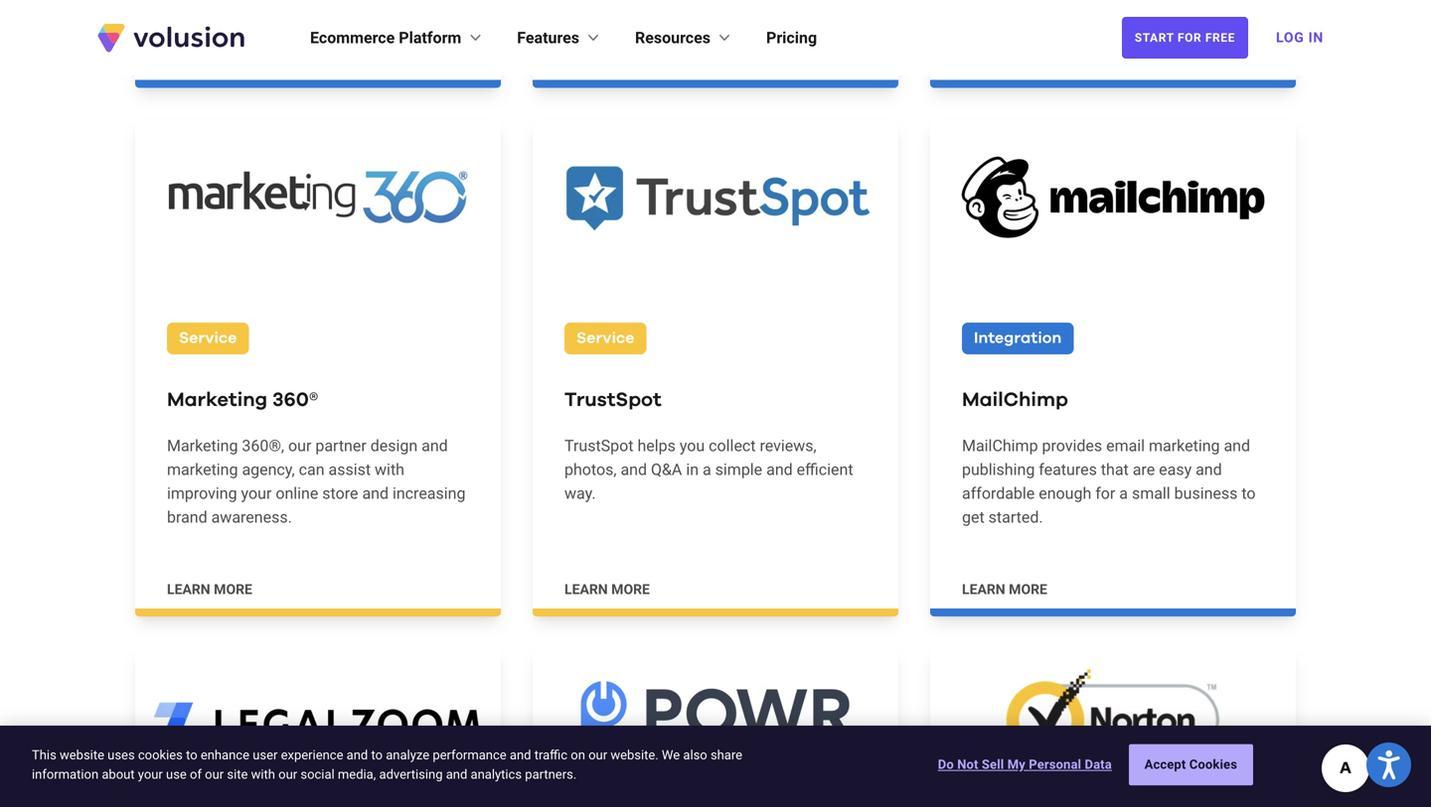 Task type: locate. For each thing, give the bounding box(es) containing it.
marketing 360®
[[167, 391, 319, 410]]

0 horizontal spatial service
[[179, 331, 237, 347]]

marketing up improving
[[167, 437, 238, 456]]

can
[[299, 461, 325, 480]]

1 learn from the left
[[167, 582, 210, 598]]

2 more from the left
[[611, 582, 650, 598]]

1 learn more from the left
[[167, 582, 252, 598]]

learn
[[167, 582, 210, 598], [564, 582, 608, 598], [962, 582, 1005, 598]]

learn for trustspot
[[564, 582, 608, 598]]

2 learn from the left
[[564, 582, 608, 598]]

2 horizontal spatial learn more button
[[962, 580, 1047, 600]]

uses
[[108, 748, 135, 763]]

service for marketing 360®
[[179, 331, 237, 347]]

1 vertical spatial a
[[1119, 484, 1128, 503]]

0 vertical spatial a
[[703, 461, 711, 480]]

learn more
[[167, 582, 252, 598], [564, 582, 650, 598], [962, 582, 1047, 598]]

0 vertical spatial mailchimp
[[962, 391, 1068, 410]]

0 horizontal spatial a
[[703, 461, 711, 480]]

mailchimp image
[[930, 120, 1296, 275]]

ecommerce platform
[[310, 28, 461, 47]]

store
[[322, 484, 358, 503]]

affordable
[[962, 484, 1035, 503]]

easy
[[1159, 461, 1192, 480]]

awareness.
[[211, 508, 292, 527]]

about
[[102, 768, 135, 783]]

mailchimp inside mailchimp provides email marketing and publishing features that are easy and affordable enough for a small business to get started.
[[962, 437, 1038, 456]]

to up media,
[[371, 748, 383, 763]]

1 vertical spatial trustspot
[[564, 437, 634, 456]]

marketing inside marketing 360®, our partner design and marketing agency, can assist with improving your online store and increasing brand awareness.
[[167, 437, 238, 456]]

0 horizontal spatial learn more
[[167, 582, 252, 598]]

more for trustspot
[[611, 582, 650, 598]]

your down cookies
[[138, 768, 163, 783]]

this website uses cookies to enhance user experience and to analyze performance and traffic on our website. we also share information about your use of our site with our social media, advertising and analytics partners.
[[32, 748, 742, 783]]

1 horizontal spatial learn more
[[564, 582, 650, 598]]

1 vertical spatial marketing
[[167, 461, 238, 480]]

1 horizontal spatial your
[[241, 484, 272, 503]]

a right for
[[1119, 484, 1128, 503]]

2 trustspot from the top
[[564, 437, 634, 456]]

advertising
[[379, 768, 443, 783]]

1 horizontal spatial learn
[[564, 582, 608, 598]]

0 vertical spatial marketing
[[1149, 437, 1220, 456]]

to right business
[[1242, 484, 1256, 503]]

trustspot inside trustspot helps you collect reviews, photos, and q&a in a simple and efficient way.
[[564, 437, 634, 456]]

our right on
[[588, 748, 607, 763]]

2 horizontal spatial learn
[[962, 582, 1005, 598]]

integration
[[974, 331, 1062, 347]]

and
[[422, 437, 448, 456], [1224, 437, 1250, 456], [621, 461, 647, 480], [766, 461, 793, 480], [1196, 461, 1222, 480], [362, 484, 389, 503], [347, 748, 368, 763], [510, 748, 531, 763], [446, 768, 467, 783]]

1 horizontal spatial service
[[576, 331, 634, 347]]

that
[[1101, 461, 1129, 480]]

cookies
[[138, 748, 183, 763]]

features
[[1039, 461, 1097, 480]]

improving
[[167, 484, 237, 503]]

marketing up improving
[[167, 461, 238, 480]]

log in
[[1276, 29, 1324, 46]]

0 vertical spatial marketing
[[167, 391, 268, 410]]

marketing up 360®,
[[167, 391, 268, 410]]

1 marketing from the top
[[167, 391, 268, 410]]

do
[[938, 758, 954, 773]]

your
[[241, 484, 272, 503], [138, 768, 163, 783]]

our
[[288, 437, 311, 456], [588, 748, 607, 763], [205, 768, 224, 783], [278, 768, 297, 783]]

mailchimp
[[962, 391, 1068, 410], [962, 437, 1038, 456]]

0 horizontal spatial more
[[214, 582, 252, 598]]

0 vertical spatial your
[[241, 484, 272, 503]]

3 learn from the left
[[962, 582, 1005, 598]]

legalzoom image
[[135, 649, 501, 805]]

your up awareness.
[[241, 484, 272, 503]]

1 mailchimp from the top
[[962, 391, 1068, 410]]

1 horizontal spatial more
[[611, 582, 650, 598]]

log
[[1276, 29, 1304, 46]]

0 horizontal spatial learn more button
[[167, 580, 252, 600]]

sell
[[982, 758, 1004, 773]]

platform
[[399, 28, 461, 47]]

trustspot up helps
[[564, 391, 662, 410]]

with down the design
[[375, 461, 404, 480]]

3 more from the left
[[1009, 582, 1047, 598]]

reviews,
[[760, 437, 817, 456]]

1 more from the left
[[214, 582, 252, 598]]

helps
[[637, 437, 676, 456]]

your inside marketing 360®, our partner design and marketing agency, can assist with improving your online store and increasing brand awareness.
[[241, 484, 272, 503]]

1 vertical spatial mailchimp
[[962, 437, 1038, 456]]

business
[[1174, 484, 1238, 503]]

to
[[1242, 484, 1256, 503], [186, 748, 197, 763], [371, 748, 383, 763]]

more for mailchimp
[[1009, 582, 1047, 598]]

traffic
[[534, 748, 568, 763]]

marketing inside marketing 360®, our partner design and marketing agency, can assist with improving your online store and increasing brand awareness.
[[167, 461, 238, 480]]

our up can
[[288, 437, 311, 456]]

start for free link
[[1122, 17, 1248, 59]]

user
[[253, 748, 278, 763]]

1 vertical spatial with
[[251, 768, 275, 783]]

to up of
[[186, 748, 197, 763]]

0 vertical spatial with
[[375, 461, 404, 480]]

learn more for marketing 360®
[[167, 582, 252, 598]]

a
[[703, 461, 711, 480], [1119, 484, 1128, 503]]

3 learn more button from the left
[[962, 580, 1047, 600]]

1 trustspot from the top
[[564, 391, 662, 410]]

2 horizontal spatial to
[[1242, 484, 1256, 503]]

0 horizontal spatial your
[[138, 768, 163, 783]]

features
[[517, 28, 579, 47]]

learn down way.
[[564, 582, 608, 598]]

1 vertical spatial your
[[138, 768, 163, 783]]

1 vertical spatial marketing
[[167, 437, 238, 456]]

with inside marketing 360®, our partner design and marketing agency, can assist with improving your online store and increasing brand awareness.
[[375, 461, 404, 480]]

cookies
[[1189, 758, 1237, 773]]

2 learn more button from the left
[[564, 580, 650, 600]]

resources button
[[635, 26, 734, 50]]

website.
[[611, 748, 659, 763]]

our right of
[[205, 768, 224, 783]]

2 learn more from the left
[[564, 582, 650, 598]]

analyze
[[386, 748, 429, 763]]

1 horizontal spatial to
[[371, 748, 383, 763]]

website
[[60, 748, 104, 763]]

brand
[[167, 508, 207, 527]]

powr popups image
[[533, 649, 898, 805]]

2 horizontal spatial more
[[1009, 582, 1047, 598]]

0 vertical spatial trustspot
[[564, 391, 662, 410]]

trustspot
[[564, 391, 662, 410], [564, 437, 634, 456]]

0 horizontal spatial marketing
[[167, 461, 238, 480]]

are
[[1133, 461, 1155, 480]]

privacy alert dialog
[[0, 726, 1431, 808]]

information
[[32, 768, 99, 783]]

2 horizontal spatial learn more
[[962, 582, 1047, 598]]

mailchimp down the integration
[[962, 391, 1068, 410]]

2 service from the left
[[576, 331, 634, 347]]

learn more button
[[167, 580, 252, 600], [564, 580, 650, 600], [962, 580, 1047, 600]]

2 mailchimp from the top
[[962, 437, 1038, 456]]

more for marketing 360®
[[214, 582, 252, 598]]

trustspot up photos,
[[564, 437, 634, 456]]

mailchimp for mailchimp provides email marketing and publishing features that are easy and affordable enough for a small business to get started.
[[962, 437, 1038, 456]]

learn down get on the bottom right
[[962, 582, 1005, 598]]

marketing for marketing 360®, our partner design and marketing agency, can assist with improving your online store and increasing brand awareness.
[[167, 437, 238, 456]]

with down user
[[251, 768, 275, 783]]

marketing
[[1149, 437, 1220, 456], [167, 461, 238, 480]]

partner
[[315, 437, 366, 456]]

1 horizontal spatial learn more button
[[564, 580, 650, 600]]

0 horizontal spatial with
[[251, 768, 275, 783]]

0 horizontal spatial to
[[186, 748, 197, 763]]

more
[[214, 582, 252, 598], [611, 582, 650, 598], [1009, 582, 1047, 598]]

a right the in
[[703, 461, 711, 480]]

learn down brand
[[167, 582, 210, 598]]

0 horizontal spatial learn
[[167, 582, 210, 598]]

3 learn more from the left
[[962, 582, 1047, 598]]

log in link
[[1264, 16, 1336, 60]]

pricing link
[[766, 26, 817, 50]]

1 learn more button from the left
[[167, 580, 252, 600]]

marketing
[[167, 391, 268, 410], [167, 437, 238, 456]]

1 horizontal spatial with
[[375, 461, 404, 480]]

started.
[[988, 508, 1043, 527]]

of
[[190, 768, 202, 783]]

1 service from the left
[[179, 331, 237, 347]]

for
[[1178, 31, 1202, 45]]

our inside marketing 360®, our partner design and marketing agency, can assist with improving your online store and increasing brand awareness.
[[288, 437, 311, 456]]

marketing up easy
[[1149, 437, 1220, 456]]

enough
[[1039, 484, 1091, 503]]

2 marketing from the top
[[167, 437, 238, 456]]

mailchimp up publishing
[[962, 437, 1038, 456]]

1 horizontal spatial a
[[1119, 484, 1128, 503]]

1 horizontal spatial marketing
[[1149, 437, 1220, 456]]

ecommerce platform button
[[310, 26, 485, 50]]



Task type: describe. For each thing, give the bounding box(es) containing it.
share
[[711, 748, 742, 763]]

resources
[[635, 28, 711, 47]]

learn more for mailchimp
[[962, 582, 1047, 598]]

learn for mailchimp
[[962, 582, 1005, 598]]

learn more for trustspot
[[564, 582, 650, 598]]

also
[[683, 748, 707, 763]]

a inside trustspot helps you collect reviews, photos, and q&a in a simple and efficient way.
[[703, 461, 711, 480]]

photos,
[[564, 461, 617, 480]]

trustspot for trustspot
[[564, 391, 662, 410]]

you
[[680, 437, 705, 456]]

publishing
[[962, 461, 1035, 480]]

pricing
[[766, 28, 817, 47]]

360®,
[[242, 437, 284, 456]]

enhance
[[201, 748, 249, 763]]

design
[[370, 437, 418, 456]]

our left social on the left of page
[[278, 768, 297, 783]]

assist
[[328, 461, 371, 480]]

a inside mailchimp provides email marketing and publishing features that are easy and affordable enough for a small business to get started.
[[1119, 484, 1128, 503]]

marketing inside mailchimp provides email marketing and publishing features that are easy and affordable enough for a small business to get started.
[[1149, 437, 1220, 456]]

marketing 360®, our partner design and marketing agency, can assist with improving your online store and increasing brand awareness.
[[167, 437, 466, 527]]

start for free
[[1135, 31, 1235, 45]]

efficient
[[797, 461, 853, 480]]

q&a
[[651, 461, 682, 480]]

for
[[1095, 484, 1115, 503]]

learn more button for mailchimp
[[962, 580, 1047, 600]]

mailchimp provides email marketing and publishing features that are easy and affordable enough for a small business to get started.
[[962, 437, 1256, 527]]

email
[[1106, 437, 1145, 456]]

accept cookies button
[[1129, 745, 1253, 786]]

social
[[300, 768, 335, 783]]

marketing for marketing 360®
[[167, 391, 268, 410]]

learn more button for trustspot
[[564, 580, 650, 600]]

experience
[[281, 748, 343, 763]]

this
[[32, 748, 56, 763]]

learn more button for marketing 360®
[[167, 580, 252, 600]]

partners.
[[525, 768, 577, 783]]

performance
[[433, 748, 507, 763]]

analytics
[[471, 768, 522, 783]]

to inside mailchimp provides email marketing and publishing features that are easy and affordable enough for a small business to get started.
[[1242, 484, 1256, 503]]

we
[[662, 748, 680, 763]]

service for trustspot
[[576, 331, 634, 347]]

in
[[686, 461, 699, 480]]

agency,
[[242, 461, 295, 480]]

my
[[1007, 758, 1026, 773]]

your inside 'this website uses cookies to enhance user experience and to analyze performance and traffic on our website. we also share information about your use of our site with our social media, advertising and analytics partners.'
[[138, 768, 163, 783]]

ecommerce
[[310, 28, 395, 47]]

trustspot for trustspot helps you collect reviews, photos, and q&a in a simple and efficient way.
[[564, 437, 634, 456]]

personal
[[1029, 758, 1081, 773]]

online
[[276, 484, 318, 503]]

marketing 360® image
[[135, 120, 501, 275]]

do not sell my personal data
[[938, 758, 1112, 773]]

trustspot image
[[533, 120, 898, 275]]

way.
[[564, 484, 596, 503]]

in
[[1308, 29, 1324, 46]]

media,
[[338, 768, 376, 783]]

increasing
[[393, 484, 466, 503]]

simple
[[715, 461, 762, 480]]

provides
[[1042, 437, 1102, 456]]

with inside 'this website uses cookies to enhance user experience and to analyze performance and traffic on our website. we also share information about your use of our site with our social media, advertising and analytics partners.'
[[251, 768, 275, 783]]

free
[[1205, 31, 1235, 45]]

mailchimp for mailchimp
[[962, 391, 1068, 410]]

features button
[[517, 26, 603, 50]]

start
[[1135, 31, 1174, 45]]

collect
[[709, 437, 756, 456]]

norton image
[[930, 649, 1296, 805]]

use
[[166, 768, 187, 783]]

learn for marketing 360®
[[167, 582, 210, 598]]

360®
[[272, 391, 319, 410]]

accept
[[1144, 758, 1186, 773]]

do not sell my personal data button
[[938, 746, 1112, 785]]

get
[[962, 508, 985, 527]]

small
[[1132, 484, 1170, 503]]

data
[[1085, 758, 1112, 773]]

accept cookies
[[1144, 758, 1237, 773]]

on
[[571, 748, 585, 763]]

trustspot helps you collect reviews, photos, and q&a in a simple and efficient way.
[[564, 437, 853, 503]]

open accessibe: accessibility options, statement and help image
[[1378, 751, 1400, 780]]

not
[[957, 758, 978, 773]]

site
[[227, 768, 248, 783]]



Task type: vqa. For each thing, say whether or not it's contained in the screenshot.
second Solid
no



